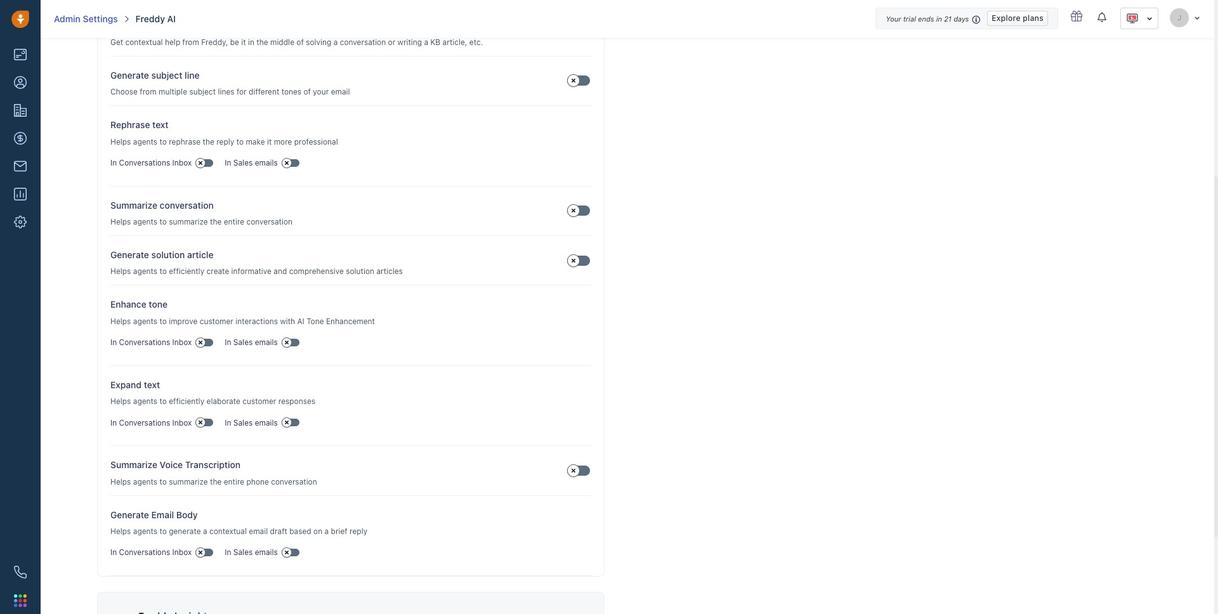 Task type: locate. For each thing, give the bounding box(es) containing it.
1 vertical spatial text
[[144, 379, 160, 390]]

text right expand
[[144, 379, 160, 390]]

emails
[[255, 158, 278, 168], [255, 338, 278, 347], [255, 418, 278, 427], [255, 548, 278, 557]]

4 in conversations inbox from the top
[[110, 548, 192, 557]]

to down tone
[[160, 316, 167, 326]]

0 horizontal spatial subject
[[151, 70, 182, 80]]

reply
[[216, 137, 234, 146], [350, 527, 368, 536]]

4 emails from the top
[[255, 548, 278, 557]]

explore plans button
[[988, 11, 1048, 26]]

inbox down generate
[[172, 548, 192, 557]]

in sales emails
[[225, 158, 278, 168], [225, 338, 278, 347], [225, 418, 278, 427], [225, 548, 278, 557]]

0 vertical spatial it
[[241, 37, 246, 47]]

sales
[[233, 158, 253, 168], [233, 338, 253, 347], [233, 418, 253, 427], [233, 548, 253, 557]]

conversation left or
[[340, 37, 386, 47]]

summarize down summarize voice transcription
[[169, 477, 208, 486]]

elaborate
[[207, 397, 240, 406]]

3 inbox from the top
[[172, 418, 192, 427]]

1 entire from the top
[[224, 217, 244, 227]]

1 inbox from the top
[[172, 158, 192, 168]]

4 inbox from the top
[[172, 548, 192, 557]]

helps down enhance
[[110, 316, 131, 326]]

articles
[[377, 267, 403, 276]]

4 conversations from the top
[[119, 548, 170, 557]]

helps down generate email body
[[110, 527, 131, 536]]

ends
[[918, 15, 934, 23]]

0 horizontal spatial it
[[241, 37, 246, 47]]

it right be
[[241, 37, 246, 47]]

1 vertical spatial summarize
[[110, 459, 157, 470]]

1 vertical spatial subject
[[189, 87, 216, 97]]

solution left article
[[151, 249, 185, 260]]

summarize up generate solution article
[[110, 200, 157, 210]]

lines
[[218, 87, 235, 97]]

from
[[182, 37, 199, 47], [140, 87, 156, 97]]

generate for generate subject line
[[110, 70, 149, 80]]

0 vertical spatial text
[[152, 119, 169, 130]]

3 sales from the top
[[233, 418, 253, 427]]

1 helps from the top
[[110, 137, 131, 146]]

helps for generate solution article
[[110, 267, 131, 276]]

generate up choose
[[110, 70, 149, 80]]

3 helps from the top
[[110, 267, 131, 276]]

customer right improve
[[200, 316, 233, 326]]

agents up generate email body
[[133, 477, 157, 486]]

emails down draft
[[255, 548, 278, 557]]

to down voice
[[160, 477, 167, 486]]

helps down expand
[[110, 397, 131, 406]]

1 horizontal spatial in
[[936, 15, 942, 23]]

efficiently
[[169, 267, 204, 276], [169, 397, 204, 406]]

summarize for voice
[[169, 477, 208, 486]]

helps agents to improve customer interactions with ai tone enhancement
[[110, 316, 375, 326]]

get contextual help from freddy, be it in the middle of solving a conversation or writing a kb article, etc.
[[110, 37, 483, 47]]

freddy for freddy ai
[[136, 13, 165, 24]]

to
[[160, 137, 167, 146], [236, 137, 244, 146], [160, 217, 167, 227], [160, 267, 167, 276], [160, 316, 167, 326], [160, 397, 167, 406], [160, 477, 167, 486], [160, 527, 167, 536]]

conversations down the expand text
[[119, 418, 170, 427]]

on
[[314, 527, 322, 536]]

in conversations inbox down rephrase text
[[110, 158, 192, 168]]

1 horizontal spatial from
[[182, 37, 199, 47]]

settings
[[83, 13, 118, 24]]

in left 21
[[936, 15, 942, 23]]

conversations
[[119, 158, 170, 168], [119, 338, 170, 347], [119, 418, 170, 427], [119, 548, 170, 557]]

to down email
[[160, 527, 167, 536]]

expand text
[[110, 379, 160, 390]]

helps agents to rephrase the reply to make it more professional
[[110, 137, 338, 146]]

enhance tone
[[110, 299, 168, 310]]

summarize
[[169, 217, 208, 227], [169, 477, 208, 486]]

1 vertical spatial summarize
[[169, 477, 208, 486]]

2 in conversations inbox from the top
[[110, 338, 192, 347]]

in conversations inbox for generate
[[110, 548, 192, 557]]

to for rephrase text
[[160, 137, 167, 146]]

conversations down generate email body
[[119, 548, 170, 557]]

text for rephrase text
[[152, 119, 169, 130]]

4 helps from the top
[[110, 316, 131, 326]]

rephrase
[[169, 137, 201, 146]]

1 vertical spatial entire
[[224, 477, 244, 486]]

0 horizontal spatial email
[[249, 527, 268, 536]]

the
[[257, 37, 268, 47], [203, 137, 214, 146], [210, 217, 222, 227], [210, 477, 222, 486]]

0 vertical spatial in
[[936, 15, 942, 23]]

helps for generate email body
[[110, 527, 131, 536]]

the up article
[[210, 217, 222, 227]]

conversation
[[340, 37, 386, 47], [160, 200, 214, 210], [247, 217, 293, 227], [271, 477, 317, 486]]

0 vertical spatial entire
[[224, 217, 244, 227]]

2 conversations from the top
[[119, 338, 170, 347]]

efficiently left elaborate
[[169, 397, 204, 406]]

generate subject line
[[110, 70, 200, 80]]

generate
[[110, 70, 149, 80], [110, 249, 149, 260], [110, 509, 149, 520]]

freddy,
[[201, 37, 228, 47]]

body
[[176, 509, 198, 520]]

1 efficiently from the top
[[169, 267, 204, 276]]

plans
[[1023, 13, 1044, 23]]

generate email body
[[110, 509, 198, 520]]

sales down make
[[233, 158, 253, 168]]

0 vertical spatial subject
[[151, 70, 182, 80]]

email
[[151, 509, 174, 520]]

3 in conversations inbox from the top
[[110, 418, 192, 427]]

email left draft
[[249, 527, 268, 536]]

1 horizontal spatial subject
[[189, 87, 216, 97]]

1 generate from the top
[[110, 70, 149, 80]]

6 agents from the top
[[133, 477, 157, 486]]

agents down enhance tone at the left
[[133, 316, 157, 326]]

inbox for expand text
[[172, 418, 192, 427]]

in conversations inbox
[[110, 158, 192, 168], [110, 338, 192, 347], [110, 418, 192, 427], [110, 548, 192, 557]]

a right on
[[325, 527, 329, 536]]

the left middle
[[257, 37, 268, 47]]

of right middle
[[297, 37, 304, 47]]

agents for rephrase text
[[133, 137, 157, 146]]

7 agents from the top
[[133, 527, 157, 536]]

in conversations inbox for rephrase
[[110, 158, 192, 168]]

2 generate from the top
[[110, 249, 149, 260]]

0 horizontal spatial reply
[[216, 137, 234, 146]]

helps down rephrase
[[110, 137, 131, 146]]

professional
[[294, 137, 338, 146]]

in conversations inbox down generate email body
[[110, 548, 192, 557]]

1 vertical spatial reply
[[350, 527, 368, 536]]

0 vertical spatial summarize
[[110, 200, 157, 210]]

3 in sales emails from the top
[[225, 418, 278, 427]]

to for summarize conversation
[[160, 217, 167, 227]]

subject down line
[[189, 87, 216, 97]]

customer right elaborate
[[243, 397, 276, 406]]

in down enhance
[[110, 338, 117, 347]]

helps down summarize conversation
[[110, 217, 131, 227]]

to down the expand text
[[160, 397, 167, 406]]

agents down rephrase text
[[133, 137, 157, 146]]

3 conversations from the top
[[119, 418, 170, 427]]

1 vertical spatial from
[[140, 87, 156, 97]]

in right be
[[248, 37, 254, 47]]

from right the help
[[182, 37, 199, 47]]

ic_arrow_down image
[[1194, 14, 1201, 21]]

your
[[886, 15, 901, 23]]

agents down generate email body
[[133, 527, 157, 536]]

1 summarize from the top
[[110, 200, 157, 210]]

efficiently for text
[[169, 397, 204, 406]]

in down helps agents to improve customer interactions with ai tone enhancement
[[225, 338, 231, 347]]

2 emails from the top
[[255, 338, 278, 347]]

inbox down helps agents to efficiently elaborate customer responses
[[172, 418, 192, 427]]

inbox for enhance tone
[[172, 338, 192, 347]]

bell regular image
[[1098, 11, 1108, 23]]

sales down helps agents to improve customer interactions with ai tone enhancement
[[233, 338, 253, 347]]

0 horizontal spatial customer
[[200, 316, 233, 326]]

agents down generate solution article
[[133, 267, 157, 276]]

helps up generate email body
[[110, 477, 131, 486]]

0 horizontal spatial in
[[248, 37, 254, 47]]

1 horizontal spatial email
[[331, 87, 350, 97]]

conversations down rephrase text
[[119, 158, 170, 168]]

emails for enhance tone
[[255, 338, 278, 347]]

7 helps from the top
[[110, 527, 131, 536]]

2 agents from the top
[[133, 217, 157, 227]]

of left your
[[304, 87, 311, 97]]

helps agents to summarize the entire phone conversation
[[110, 477, 317, 486]]

summarize
[[110, 200, 157, 210], [110, 459, 157, 470]]

in sales emails down "helps agents to generate a contextual email draft based on a brief reply"
[[225, 548, 278, 557]]

email right your
[[331, 87, 350, 97]]

ai right 'with'
[[297, 316, 304, 326]]

to down summarize conversation
[[160, 217, 167, 227]]

agents down summarize conversation
[[133, 217, 157, 227]]

agents down the expand text
[[133, 397, 157, 406]]

subject
[[151, 70, 182, 80], [189, 87, 216, 97]]

in sales emails for enhance tone
[[225, 338, 278, 347]]

0 horizontal spatial from
[[140, 87, 156, 97]]

subject up multiple
[[151, 70, 182, 80]]

1 vertical spatial ai
[[297, 316, 304, 326]]

reply right brief
[[350, 527, 368, 536]]

customer
[[200, 316, 233, 326], [243, 397, 276, 406]]

4 agents from the top
[[133, 316, 157, 326]]

it
[[241, 37, 246, 47], [267, 137, 272, 146]]

conversation up the helps agents to summarize the entire conversation
[[160, 200, 214, 210]]

summarize conversation
[[110, 200, 214, 210]]

0 vertical spatial contextual
[[125, 37, 163, 47]]

1 vertical spatial generate
[[110, 249, 149, 260]]

0 vertical spatial generate
[[110, 70, 149, 80]]

helps agents to summarize the entire conversation
[[110, 217, 293, 227]]

sales down "helps agents to generate a contextual email draft based on a brief reply"
[[233, 548, 253, 557]]

2 helps from the top
[[110, 217, 131, 227]]

4 in sales emails from the top
[[225, 548, 278, 557]]

efficiently for solution
[[169, 267, 204, 276]]

0 horizontal spatial contextual
[[125, 37, 163, 47]]

make
[[246, 137, 265, 146]]

ai up the help
[[167, 13, 176, 24]]

a right solving
[[334, 37, 338, 47]]

sales for enhance tone
[[233, 338, 253, 347]]

in sales emails down make
[[225, 158, 278, 168]]

1 vertical spatial customer
[[243, 397, 276, 406]]

conversation right phone at the left bottom of page
[[271, 477, 317, 486]]

1 summarize from the top
[[169, 217, 208, 227]]

2 inbox from the top
[[172, 338, 192, 347]]

rephrase text
[[110, 119, 169, 130]]

1 vertical spatial email
[[249, 527, 268, 536]]

a right generate
[[203, 527, 207, 536]]

0 vertical spatial ai
[[167, 13, 176, 24]]

1 horizontal spatial ai
[[297, 316, 304, 326]]

3 emails from the top
[[255, 418, 278, 427]]

2 entire from the top
[[224, 477, 244, 486]]

summarize left voice
[[110, 459, 157, 470]]

improve
[[169, 316, 198, 326]]

email
[[331, 87, 350, 97], [249, 527, 268, 536]]

phone image
[[14, 566, 27, 579]]

inbox for rephrase text
[[172, 158, 192, 168]]

2 sales from the top
[[233, 338, 253, 347]]

1 horizontal spatial reply
[[350, 527, 368, 536]]

2 in sales emails from the top
[[225, 338, 278, 347]]

in conversations inbox down improve
[[110, 338, 192, 347]]

1 in sales emails from the top
[[225, 158, 278, 168]]

emails for rephrase text
[[255, 158, 278, 168]]

0 vertical spatial solution
[[151, 249, 185, 260]]

contextual
[[125, 37, 163, 47], [209, 527, 247, 536]]

of
[[297, 37, 304, 47], [304, 87, 311, 97]]

1 horizontal spatial customer
[[243, 397, 276, 406]]

a
[[334, 37, 338, 47], [424, 37, 428, 47], [203, 527, 207, 536], [325, 527, 329, 536]]

summarize down summarize conversation
[[169, 217, 208, 227]]

choose from multiple subject lines for different tones of your email
[[110, 87, 350, 97]]

enhance
[[110, 299, 146, 310]]

helps up enhance
[[110, 267, 131, 276]]

comprehensive
[[289, 267, 344, 276]]

inbox down improve
[[172, 338, 192, 347]]

5 helps from the top
[[110, 397, 131, 406]]

emails down helps agents to efficiently elaborate customer responses
[[255, 418, 278, 427]]

the for summarize voice transcription
[[210, 477, 222, 486]]

days
[[954, 15, 969, 23]]

reply left make
[[216, 137, 234, 146]]

1 vertical spatial efficiently
[[169, 397, 204, 406]]

rephrase
[[110, 119, 150, 130]]

text for expand text
[[144, 379, 160, 390]]

entire
[[224, 217, 244, 227], [224, 477, 244, 486]]

freddy up the help
[[136, 13, 165, 24]]

from down generate subject line
[[140, 87, 156, 97]]

different
[[249, 87, 279, 97]]

explore
[[992, 13, 1021, 23]]

entire left phone at the left bottom of page
[[224, 477, 244, 486]]

text right rephrase
[[152, 119, 169, 130]]

5 agents from the top
[[133, 397, 157, 406]]

1 conversations from the top
[[119, 158, 170, 168]]

text
[[152, 119, 169, 130], [144, 379, 160, 390]]

be
[[230, 37, 239, 47]]

the for rephrase text
[[203, 137, 214, 146]]

agents
[[133, 137, 157, 146], [133, 217, 157, 227], [133, 267, 157, 276], [133, 316, 157, 326], [133, 397, 157, 406], [133, 477, 157, 486], [133, 527, 157, 536]]

1 vertical spatial contextual
[[209, 527, 247, 536]]

in down helps agents to rephrase the reply to make it more professional
[[225, 158, 231, 168]]

etc.
[[469, 37, 483, 47]]

0 vertical spatial summarize
[[169, 217, 208, 227]]

4 sales from the top
[[233, 548, 253, 557]]

1 vertical spatial it
[[267, 137, 272, 146]]

in sales emails down interactions
[[225, 338, 278, 347]]

generate left email
[[110, 509, 149, 520]]

2 summarize from the top
[[110, 459, 157, 470]]

emails down make
[[255, 158, 278, 168]]

the right "rephrase"
[[203, 137, 214, 146]]

1 sales from the top
[[233, 158, 253, 168]]

the down transcription
[[210, 477, 222, 486]]

in
[[110, 158, 117, 168], [225, 158, 231, 168], [110, 338, 117, 347], [225, 338, 231, 347], [110, 418, 117, 427], [225, 418, 231, 427], [110, 548, 117, 557], [225, 548, 231, 557]]

sales down elaborate
[[233, 418, 253, 427]]

generate up enhance
[[110, 249, 149, 260]]

summarize for conversation
[[169, 217, 208, 227]]

freddy
[[136, 13, 165, 24], [110, 20, 140, 31]]

summarize for summarize conversation
[[110, 200, 157, 210]]

in sales emails down elaborate
[[225, 418, 278, 427]]

solution left articles
[[346, 267, 374, 276]]

conversations down enhance tone at the left
[[119, 338, 170, 347]]

summarize for summarize voice transcription
[[110, 459, 157, 470]]

to for summarize voice transcription
[[160, 477, 167, 486]]

phone element
[[8, 560, 33, 585]]

to for generate email body
[[160, 527, 167, 536]]

1 vertical spatial solution
[[346, 267, 374, 276]]

2 vertical spatial generate
[[110, 509, 149, 520]]

ai
[[167, 13, 176, 24], [297, 316, 304, 326]]

2 efficiently from the top
[[169, 397, 204, 406]]

3 agents from the top
[[133, 267, 157, 276]]

sales for rephrase text
[[233, 158, 253, 168]]

contextual down freddy copilot
[[125, 37, 163, 47]]

brief
[[331, 527, 348, 536]]

to left "rephrase"
[[160, 137, 167, 146]]

0 vertical spatial efficiently
[[169, 267, 204, 276]]

to down generate solution article
[[160, 267, 167, 276]]

1 emails from the top
[[255, 158, 278, 168]]

2 summarize from the top
[[169, 477, 208, 486]]

in down rephrase
[[110, 158, 117, 168]]

in down elaborate
[[225, 418, 231, 427]]

summarize voice transcription
[[110, 459, 241, 470]]

in conversations inbox down the expand text
[[110, 418, 192, 427]]

1 in conversations inbox from the top
[[110, 158, 192, 168]]

it left more
[[267, 137, 272, 146]]

entire up "create"
[[224, 217, 244, 227]]

inbox down "rephrase"
[[172, 158, 192, 168]]

agents for expand text
[[133, 397, 157, 406]]

3 generate from the top
[[110, 509, 149, 520]]

admin settings link
[[54, 13, 118, 25]]

6 helps from the top
[[110, 477, 131, 486]]

1 agents from the top
[[133, 137, 157, 146]]

freddy up "get"
[[110, 20, 140, 31]]

contextual right generate
[[209, 527, 247, 536]]



Task type: vqa. For each thing, say whether or not it's contained in the screenshot.
21
yes



Task type: describe. For each thing, give the bounding box(es) containing it.
to for generate solution article
[[160, 267, 167, 276]]

enhancement
[[326, 316, 375, 326]]

in down generate email body
[[110, 548, 117, 557]]

helps for enhance tone
[[110, 316, 131, 326]]

conversations for enhance
[[119, 338, 170, 347]]

for
[[237, 87, 247, 97]]

21
[[944, 15, 952, 23]]

generate for generate email body
[[110, 509, 149, 520]]

solving
[[306, 37, 331, 47]]

conversation up and
[[247, 217, 293, 227]]

agents for generate solution article
[[133, 267, 157, 276]]

to for enhance tone
[[160, 316, 167, 326]]

missing translation "unavailable" for locale "en-us" image
[[1126, 12, 1139, 25]]

in sales emails for expand text
[[225, 418, 278, 427]]

emails for generate email body
[[255, 548, 278, 557]]

1 horizontal spatial solution
[[346, 267, 374, 276]]

in sales emails for generate email body
[[225, 548, 278, 557]]

expand
[[110, 379, 142, 390]]

agents for enhance tone
[[133, 316, 157, 326]]

your trial ends in 21 days
[[886, 15, 969, 23]]

0 vertical spatial reply
[[216, 137, 234, 146]]

helps agents to efficiently create informative and comprehensive solution articles
[[110, 267, 403, 276]]

with
[[280, 316, 295, 326]]

kb
[[431, 37, 441, 47]]

draft
[[270, 527, 287, 536]]

based
[[290, 527, 311, 536]]

tone
[[149, 299, 168, 310]]

1 vertical spatial of
[[304, 87, 311, 97]]

conversations for generate
[[119, 548, 170, 557]]

to for expand text
[[160, 397, 167, 406]]

generate for generate solution article
[[110, 249, 149, 260]]

transcription
[[185, 459, 241, 470]]

0 vertical spatial customer
[[200, 316, 233, 326]]

sales for expand text
[[233, 418, 253, 427]]

phone
[[247, 477, 269, 486]]

article
[[187, 249, 214, 260]]

article,
[[443, 37, 467, 47]]

create
[[207, 267, 229, 276]]

freshworks switcher image
[[14, 594, 27, 607]]

copilot
[[142, 20, 172, 31]]

tone
[[307, 316, 324, 326]]

responses
[[278, 397, 315, 406]]

ic_arrow_down image
[[1147, 14, 1153, 23]]

freddy ai
[[136, 13, 176, 24]]

inbox for generate email body
[[172, 548, 192, 557]]

agents for summarize voice transcription
[[133, 477, 157, 486]]

freddy copilot
[[110, 20, 172, 31]]

helps agents to efficiently elaborate customer responses
[[110, 397, 315, 406]]

writing
[[398, 37, 422, 47]]

trial
[[903, 15, 916, 23]]

0 horizontal spatial ai
[[167, 13, 176, 24]]

to left make
[[236, 137, 244, 146]]

or
[[388, 37, 395, 47]]

generate solution article
[[110, 249, 214, 260]]

emails for expand text
[[255, 418, 278, 427]]

entire for summarize conversation
[[224, 217, 244, 227]]

admin settings
[[54, 13, 118, 24]]

0 horizontal spatial solution
[[151, 249, 185, 260]]

1 vertical spatial in
[[248, 37, 254, 47]]

in conversations inbox for enhance
[[110, 338, 192, 347]]

the for summarize conversation
[[210, 217, 222, 227]]

0 vertical spatial email
[[331, 87, 350, 97]]

multiple
[[159, 87, 187, 97]]

get
[[110, 37, 123, 47]]

a left the kb
[[424, 37, 428, 47]]

1 horizontal spatial it
[[267, 137, 272, 146]]

helps for rephrase text
[[110, 137, 131, 146]]

choose
[[110, 87, 138, 97]]

helps agents to generate a contextual email draft based on a brief reply
[[110, 527, 368, 536]]

more
[[274, 137, 292, 146]]

0 vertical spatial from
[[182, 37, 199, 47]]

conversations for rephrase
[[119, 158, 170, 168]]

interactions
[[236, 316, 278, 326]]

sales for generate email body
[[233, 548, 253, 557]]

informative
[[231, 267, 272, 276]]

agents for generate email body
[[133, 527, 157, 536]]

agents for summarize conversation
[[133, 217, 157, 227]]

help
[[165, 37, 180, 47]]

tones
[[282, 87, 301, 97]]

0 vertical spatial of
[[297, 37, 304, 47]]

helps for summarize voice transcription
[[110, 477, 131, 486]]

entire for summarize voice transcription
[[224, 477, 244, 486]]

in conversations inbox for expand
[[110, 418, 192, 427]]

in sales emails for rephrase text
[[225, 158, 278, 168]]

1 horizontal spatial contextual
[[209, 527, 247, 536]]

helps for summarize conversation
[[110, 217, 131, 227]]

and
[[274, 267, 287, 276]]

line
[[185, 70, 200, 80]]

explore plans
[[992, 13, 1044, 23]]

in down "helps agents to generate a contextual email draft based on a brief reply"
[[225, 548, 231, 557]]

middle
[[270, 37, 294, 47]]

ic_info_icon image
[[972, 14, 981, 25]]

conversations for expand
[[119, 418, 170, 427]]

voice
[[160, 459, 183, 470]]

helps for expand text
[[110, 397, 131, 406]]

admin
[[54, 13, 81, 24]]

in down expand
[[110, 418, 117, 427]]

your
[[313, 87, 329, 97]]

freddy for freddy copilot
[[110, 20, 140, 31]]

generate
[[169, 527, 201, 536]]



